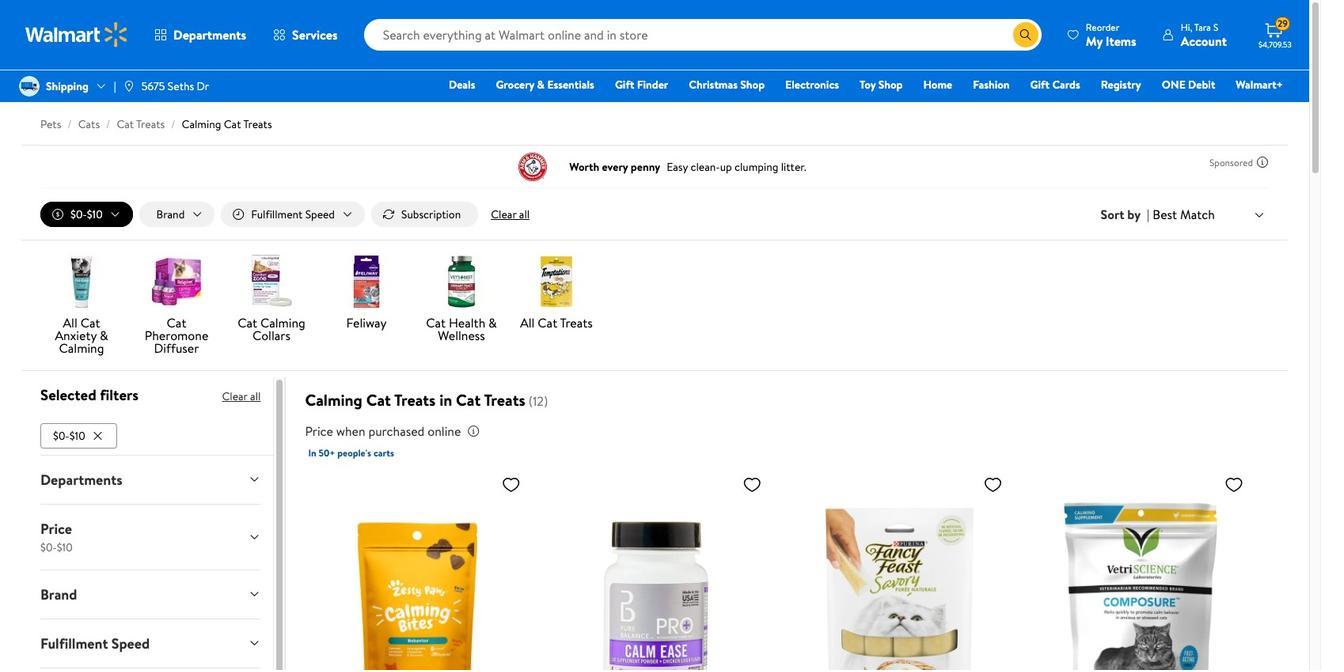 Task type: describe. For each thing, give the bounding box(es) containing it.
electronics
[[786, 77, 839, 93]]

add to favorites list, purina fancy feast savory puree naturals moist cat treats tube, with natural chicken in a demi-glace - 1.4 oz. box image
[[984, 475, 1003, 495]]

 image for shipping
[[19, 76, 40, 97]]

feliway link
[[325, 253, 408, 333]]

sort by |
[[1101, 206, 1150, 223]]

account
[[1181, 32, 1227, 49]]

0 vertical spatial clear all button
[[485, 202, 536, 227]]

subscription button
[[371, 202, 478, 227]]

tara
[[1195, 20, 1212, 34]]

cat pheromone diffuser image
[[148, 253, 205, 310]]

clear all for the bottom clear all button
[[222, 389, 261, 405]]

$4,709.53
[[1259, 39, 1292, 50]]

in
[[308, 447, 316, 460]]

people's
[[338, 447, 371, 460]]

toy shop link
[[853, 76, 910, 93]]

fashion link
[[966, 76, 1017, 93]]

29
[[1278, 17, 1288, 30]]

services button
[[260, 16, 351, 54]]

walmart+ link
[[1229, 76, 1291, 93]]

in 50+ people's carts
[[308, 447, 394, 460]]

shipping
[[46, 78, 89, 94]]

all cat anxiety & calming
[[55, 314, 108, 357]]

wellness
[[438, 327, 485, 345]]

health
[[449, 314, 486, 332]]

$0- inside dropdown button
[[70, 207, 87, 223]]

0 vertical spatial fulfillment speed button
[[221, 202, 365, 227]]

hi, tara s account
[[1181, 20, 1227, 49]]

speed inside "tab"
[[111, 634, 150, 654]]

my
[[1086, 32, 1103, 49]]

best
[[1153, 206, 1178, 223]]

one
[[1162, 77, 1186, 93]]

departments inside popup button
[[173, 26, 246, 44]]

walmart+
[[1236, 77, 1284, 93]]

cat treats link
[[117, 116, 165, 132]]

gift for gift finder
[[615, 77, 635, 93]]

cat calming collars
[[238, 314, 306, 345]]

all cat anxiety & calming image
[[53, 253, 110, 310]]

best match button
[[1150, 204, 1269, 225]]

brand for the bottom brand dropdown button
[[40, 585, 77, 605]]

sort and filter section element
[[21, 189, 1288, 240]]

gift finder link
[[608, 76, 676, 93]]

grocery
[[496, 77, 535, 93]]

s
[[1214, 20, 1219, 34]]

Search search field
[[364, 19, 1042, 51]]

cat inside cat calming collars
[[238, 314, 257, 332]]

purina fancy feast savory puree naturals moist cat treats tube, with natural chicken in a demi-glace - 1.4 oz. box image
[[790, 469, 1009, 671]]

applied filters section element
[[40, 385, 139, 405]]

 image for 5675 seths dr
[[122, 80, 135, 93]]

pets / cats / cat treats / calming cat treats
[[40, 116, 272, 132]]

zesty paws calming bites, stress & anxiety relief supplement for cats, 30 count image
[[308, 469, 527, 671]]

selected filters
[[40, 385, 139, 405]]

1 vertical spatial fulfillment speed button
[[28, 620, 273, 668]]

one debit link
[[1155, 76, 1223, 93]]

fashion
[[973, 77, 1010, 93]]

treats inside the all cat treats link
[[560, 314, 593, 332]]

calming cat treats in cat treats (12)
[[305, 390, 548, 411]]

Walmart Site-Wide search field
[[364, 19, 1042, 51]]

2 horizontal spatial &
[[537, 77, 545, 93]]

$0- inside the price $0-$10
[[40, 540, 57, 556]]

feliway
[[346, 314, 387, 332]]

$0-$10 inside $0-$10 dropdown button
[[70, 207, 103, 223]]

cat health & wellness image
[[433, 253, 490, 310]]

fulfillment inside fulfillment speed "tab"
[[40, 634, 108, 654]]

toy
[[860, 77, 876, 93]]

5675
[[141, 78, 165, 94]]

carts
[[374, 447, 394, 460]]

calming up the when
[[305, 390, 363, 411]]

deals link
[[442, 76, 483, 93]]

filters
[[100, 385, 139, 405]]

best match
[[1153, 206, 1215, 223]]

all for the bottom clear all button
[[250, 389, 261, 405]]

cat health & wellness link
[[420, 253, 503, 345]]

3 / from the left
[[171, 116, 175, 132]]

home
[[924, 77, 953, 93]]

all for all cat treats
[[520, 314, 535, 332]]

online
[[428, 423, 461, 440]]

match
[[1181, 206, 1215, 223]]

0 horizontal spatial |
[[114, 78, 116, 94]]

feliway image
[[338, 253, 395, 310]]

brand for topmost brand dropdown button
[[156, 207, 185, 223]]

hi,
[[1181, 20, 1193, 34]]

price for price $0-$10
[[40, 519, 72, 539]]

all cat treats link
[[515, 253, 598, 333]]

2 / from the left
[[106, 116, 110, 132]]

registry link
[[1094, 76, 1149, 93]]

collars
[[253, 327, 291, 345]]

calming down dr
[[182, 116, 221, 132]]

all cat treats
[[520, 314, 593, 332]]

fulfillment inside sort and filter section element
[[251, 207, 303, 223]]

speed inside sort and filter section element
[[305, 207, 335, 223]]

fulfillment speed tab
[[28, 620, 273, 668]]

1 vertical spatial clear all button
[[222, 384, 261, 409]]

one debit
[[1162, 77, 1216, 93]]

departments inside dropdown button
[[40, 470, 122, 490]]

price for price when purchased online
[[305, 423, 333, 440]]

grocery & essentials link
[[489, 76, 602, 93]]

cat health & wellness
[[426, 314, 497, 345]]

$10 inside the price $0-$10
[[57, 540, 73, 556]]

| inside sort and filter section element
[[1147, 206, 1150, 223]]

calming inside cat calming collars
[[260, 314, 306, 332]]

diffuser
[[154, 340, 199, 357]]

search icon image
[[1020, 29, 1032, 41]]

gift cards link
[[1024, 76, 1088, 93]]

sort
[[1101, 206, 1125, 223]]



Task type: locate. For each thing, give the bounding box(es) containing it.
tab
[[28, 669, 273, 671]]

1 horizontal spatial &
[[489, 314, 497, 332]]

1 vertical spatial fulfillment speed
[[40, 634, 150, 654]]

reorder my items
[[1086, 20, 1137, 49]]

1 horizontal spatial brand
[[156, 207, 185, 223]]

1 horizontal spatial price
[[305, 423, 333, 440]]

1 horizontal spatial fulfillment
[[251, 207, 303, 223]]

price $0-$10
[[40, 519, 73, 556]]

0 horizontal spatial fulfillment
[[40, 634, 108, 654]]

essentials
[[547, 77, 595, 93]]

/
[[68, 116, 72, 132], [106, 116, 110, 132], [171, 116, 175, 132]]

cat pheromone diffuser link
[[135, 253, 218, 358]]

/ right cats 'link'
[[106, 116, 110, 132]]

cat inside cat health & wellness
[[426, 314, 446, 332]]

/ right cat treats link
[[171, 116, 175, 132]]

1 vertical spatial clear all
[[222, 389, 261, 405]]

fulfillment speed button
[[221, 202, 365, 227], [28, 620, 273, 668]]

1 vertical spatial all
[[250, 389, 261, 405]]

gift cards
[[1031, 77, 1081, 93]]

|
[[114, 78, 116, 94], [1147, 206, 1150, 223]]

0 horizontal spatial clear all button
[[222, 384, 261, 409]]

1 vertical spatial |
[[1147, 206, 1150, 223]]

gift for gift cards
[[1031, 77, 1050, 93]]

by
[[1128, 206, 1141, 223]]

shop right toy
[[879, 77, 903, 93]]

0 vertical spatial $0-
[[70, 207, 87, 223]]

calming up applied filters section element
[[59, 340, 104, 357]]

& right grocery
[[537, 77, 545, 93]]

items
[[1106, 32, 1137, 49]]

2 vertical spatial $10
[[57, 540, 73, 556]]

0 vertical spatial brand button
[[139, 202, 215, 227]]

fulfillment
[[251, 207, 303, 223], [40, 634, 108, 654]]

1 vertical spatial brand button
[[28, 571, 273, 619]]

price when purchased online
[[305, 423, 461, 440]]

toy shop
[[860, 77, 903, 93]]

all down all cat treats image
[[520, 314, 535, 332]]

$0-$10
[[70, 207, 103, 223], [53, 428, 85, 444]]

cat calming collars link
[[230, 253, 313, 345]]

pure balance pro+ calm ease cat powder, manage stress and anxiety, 30 servings image
[[549, 469, 768, 671]]

brand inside sort and filter section element
[[156, 207, 185, 223]]

1 horizontal spatial clear all button
[[485, 202, 536, 227]]

shop for christmas shop
[[741, 77, 765, 93]]

0 horizontal spatial clear
[[222, 389, 248, 405]]

1 vertical spatial $10
[[69, 428, 85, 444]]

gift left finder
[[615, 77, 635, 93]]

add to favorites list, vetriscience composure for cats, calming behavior and anxiety support, chicken flavor, 30 soft chews image
[[1225, 475, 1244, 495]]

anxiety
[[55, 327, 97, 345]]

vetriscience composure for cats, calming behavior and anxiety support, chicken flavor, 30 soft chews image
[[1031, 469, 1250, 671]]

speed
[[305, 207, 335, 223], [111, 634, 150, 654]]

0 vertical spatial $10
[[87, 207, 103, 223]]

1 horizontal spatial clear
[[491, 207, 517, 223]]

1 horizontal spatial departments
[[173, 26, 246, 44]]

1 vertical spatial $0-$10
[[53, 428, 85, 444]]

add to favorites list, pure balance pro+ calm ease cat powder, manage stress and anxiety, 30 servings image
[[743, 475, 762, 495]]

fulfillment speed up cat calming collars image
[[251, 207, 335, 223]]

0 horizontal spatial clear all
[[222, 389, 261, 405]]

cat pheromone diffuser
[[145, 314, 208, 357]]

departments button
[[28, 456, 273, 504]]

0 horizontal spatial brand
[[40, 585, 77, 605]]

all cat anxiety & calming link
[[40, 253, 123, 358]]

$0-$10 down "selected"
[[53, 428, 85, 444]]

0 horizontal spatial &
[[100, 327, 108, 345]]

2 gift from the left
[[1031, 77, 1050, 93]]

0 horizontal spatial fulfillment speed
[[40, 634, 150, 654]]

 image
[[19, 76, 40, 97], [122, 80, 135, 93]]

cats link
[[78, 116, 100, 132]]

0 horizontal spatial speed
[[111, 634, 150, 654]]

cats
[[78, 116, 100, 132]]

1 horizontal spatial fulfillment speed
[[251, 207, 335, 223]]

0 vertical spatial clear
[[491, 207, 517, 223]]

$10 inside $0-$10 button
[[69, 428, 85, 444]]

all down all cat anxiety & calming image
[[63, 314, 77, 332]]

0 horizontal spatial price
[[40, 519, 72, 539]]

0 vertical spatial speed
[[305, 207, 335, 223]]

brand inside tab
[[40, 585, 77, 605]]

50+
[[319, 447, 335, 460]]

1 horizontal spatial all
[[519, 207, 530, 223]]

cat inside all cat anxiety & calming
[[80, 314, 100, 332]]

0 vertical spatial all
[[519, 207, 530, 223]]

deals
[[449, 77, 475, 93]]

subscription
[[401, 207, 461, 223]]

0 vertical spatial fulfillment speed
[[251, 207, 335, 223]]

1 horizontal spatial /
[[106, 116, 110, 132]]

gift finder
[[615, 77, 669, 93]]

1 vertical spatial speed
[[111, 634, 150, 654]]

clear right subscription
[[491, 207, 517, 223]]

& inside cat health & wellness
[[489, 314, 497, 332]]

all inside sort and filter section element
[[519, 207, 530, 223]]

brand
[[156, 207, 185, 223], [40, 585, 77, 605]]

/ right pets on the left
[[68, 116, 72, 132]]

1 horizontal spatial all
[[520, 314, 535, 332]]

1 horizontal spatial shop
[[879, 77, 903, 93]]

when
[[336, 423, 366, 440]]

& inside all cat anxiety & calming
[[100, 327, 108, 345]]

pheromone
[[145, 327, 208, 345]]

1 vertical spatial departments
[[40, 470, 122, 490]]

0 horizontal spatial departments
[[40, 470, 122, 490]]

all for all cat anxiety & calming
[[63, 314, 77, 332]]

1 horizontal spatial clear all
[[491, 207, 530, 223]]

1 horizontal spatial |
[[1147, 206, 1150, 223]]

$0-$10 button
[[40, 423, 117, 449]]

0 vertical spatial fulfillment
[[251, 207, 303, 223]]

gift left "cards"
[[1031, 77, 1050, 93]]

shop for toy shop
[[879, 77, 903, 93]]

0 horizontal spatial /
[[68, 116, 72, 132]]

all
[[519, 207, 530, 223], [250, 389, 261, 405]]

1 gift from the left
[[615, 77, 635, 93]]

0 horizontal spatial  image
[[19, 76, 40, 97]]

clear all inside button
[[491, 207, 530, 223]]

price tab
[[28, 505, 273, 570]]

2 horizontal spatial /
[[171, 116, 175, 132]]

all
[[63, 314, 77, 332], [520, 314, 535, 332]]

| left 5675
[[114, 78, 116, 94]]

 image left 5675
[[122, 80, 135, 93]]

1 vertical spatial brand
[[40, 585, 77, 605]]

ad disclaimer and feedback image
[[1257, 156, 1269, 169]]

1 vertical spatial $0-
[[53, 428, 69, 444]]

2 shop from the left
[[879, 77, 903, 93]]

selected
[[40, 385, 96, 405]]

departments down $0-$10 button
[[40, 470, 122, 490]]

2 all from the left
[[520, 314, 535, 332]]

legal information image
[[467, 425, 480, 438]]

clear inside sort and filter section element
[[491, 207, 517, 223]]

$0- inside button
[[53, 428, 69, 444]]

$0-
[[70, 207, 87, 223], [53, 428, 69, 444], [40, 540, 57, 556]]

$0-$10 list item
[[40, 420, 120, 449]]

dr
[[197, 78, 209, 94]]

services
[[292, 26, 338, 44]]

add to favorites list, zesty paws calming bites, stress & anxiety relief supplement for cats, 30 count image
[[502, 475, 521, 495]]

home link
[[917, 76, 960, 93]]

finder
[[637, 77, 669, 93]]

seths
[[168, 78, 194, 94]]

brand up "cat pheromone diffuser" image
[[156, 207, 185, 223]]

$10
[[87, 207, 103, 223], [69, 428, 85, 444], [57, 540, 73, 556]]

1 horizontal spatial  image
[[122, 80, 135, 93]]

fulfillment speed button down brand tab
[[28, 620, 273, 668]]

calming inside all cat anxiety & calming
[[59, 340, 104, 357]]

1 horizontal spatial speed
[[305, 207, 335, 223]]

cat calming collars image
[[243, 253, 300, 310]]

gift inside gift finder link
[[615, 77, 635, 93]]

calming down cat calming collars image
[[260, 314, 306, 332]]

all for the top clear all button
[[519, 207, 530, 223]]

brand tab
[[28, 571, 273, 619]]

departments tab
[[28, 456, 273, 504]]

0 horizontal spatial gift
[[615, 77, 635, 93]]

registry
[[1101, 77, 1142, 93]]

0 vertical spatial departments
[[173, 26, 246, 44]]

pets link
[[40, 116, 61, 132]]

0 vertical spatial clear all
[[491, 207, 530, 223]]

$0-$10 up all cat anxiety & calming image
[[70, 207, 103, 223]]

1 vertical spatial fulfillment
[[40, 634, 108, 654]]

debit
[[1189, 77, 1216, 93]]

0 horizontal spatial shop
[[741, 77, 765, 93]]

reorder
[[1086, 20, 1120, 34]]

&
[[537, 77, 545, 93], [489, 314, 497, 332], [100, 327, 108, 345]]

$0-$10 inside $0-$10 button
[[53, 428, 85, 444]]

1 vertical spatial price
[[40, 519, 72, 539]]

purchased
[[369, 423, 425, 440]]

clear down cat calming collars
[[222, 389, 248, 405]]

0 vertical spatial price
[[305, 423, 333, 440]]

clear all for the top clear all button
[[491, 207, 530, 223]]

clear
[[491, 207, 517, 223], [222, 389, 248, 405]]

sponsored
[[1210, 156, 1253, 169]]

1 vertical spatial clear
[[222, 389, 248, 405]]

all up all cat treats image
[[519, 207, 530, 223]]

brand button up "cat pheromone diffuser" image
[[139, 202, 215, 227]]

departments button
[[141, 16, 260, 54]]

departments up dr
[[173, 26, 246, 44]]

all inside all cat anxiety & calming
[[63, 314, 77, 332]]

christmas shop
[[689, 77, 765, 93]]

electronics link
[[778, 76, 846, 93]]

brand button up fulfillment speed "tab"
[[28, 571, 273, 619]]

(12)
[[529, 393, 548, 410]]

pets
[[40, 116, 61, 132]]

5675 seths dr
[[141, 78, 209, 94]]

fulfillment speed inside sort and filter section element
[[251, 207, 335, 223]]

clear for the top clear all button
[[491, 207, 517, 223]]

grocery & essentials
[[496, 77, 595, 93]]

in
[[440, 390, 452, 411]]

price inside the price $0-$10
[[40, 519, 72, 539]]

all down collars
[[250, 389, 261, 405]]

treats
[[136, 116, 165, 132], [243, 116, 272, 132], [560, 314, 593, 332], [394, 390, 436, 411], [484, 390, 526, 411]]

fulfillment speed down brand tab
[[40, 634, 150, 654]]

1 horizontal spatial gift
[[1031, 77, 1050, 93]]

0 vertical spatial $0-$10
[[70, 207, 103, 223]]

| right by
[[1147, 206, 1150, 223]]

walmart image
[[25, 22, 128, 48]]

$0-$10 button
[[40, 202, 133, 227]]

2 vertical spatial $0-
[[40, 540, 57, 556]]

fulfillment speed button up cat calming collars image
[[221, 202, 365, 227]]

gift
[[615, 77, 635, 93], [1031, 77, 1050, 93]]

1 / from the left
[[68, 116, 72, 132]]

 image left shipping
[[19, 76, 40, 97]]

fulfillment speed inside "tab"
[[40, 634, 150, 654]]

& right health
[[489, 314, 497, 332]]

$10 inside $0-$10 dropdown button
[[87, 207, 103, 223]]

fulfillment speed
[[251, 207, 335, 223], [40, 634, 150, 654]]

calming
[[182, 116, 221, 132], [260, 314, 306, 332], [59, 340, 104, 357], [305, 390, 363, 411]]

christmas shop link
[[682, 76, 772, 93]]

shop right christmas
[[741, 77, 765, 93]]

cat
[[117, 116, 134, 132], [224, 116, 241, 132], [80, 314, 100, 332], [167, 314, 186, 332], [238, 314, 257, 332], [426, 314, 446, 332], [538, 314, 558, 332], [366, 390, 391, 411], [456, 390, 481, 411]]

1 all from the left
[[63, 314, 77, 332]]

0 vertical spatial |
[[114, 78, 116, 94]]

& right anxiety
[[100, 327, 108, 345]]

0 vertical spatial brand
[[156, 207, 185, 223]]

0 horizontal spatial all
[[250, 389, 261, 405]]

0 horizontal spatial all
[[63, 314, 77, 332]]

cat inside cat pheromone diffuser
[[167, 314, 186, 332]]

brand down the price $0-$10
[[40, 585, 77, 605]]

all cat treats image
[[528, 253, 585, 310]]

cards
[[1053, 77, 1081, 93]]

clear for the bottom clear all button
[[222, 389, 248, 405]]

1 shop from the left
[[741, 77, 765, 93]]

shop
[[741, 77, 765, 93], [879, 77, 903, 93]]

christmas
[[689, 77, 738, 93]]



Task type: vqa. For each thing, say whether or not it's contained in the screenshot.
$0-$10 within the dropdown button
yes



